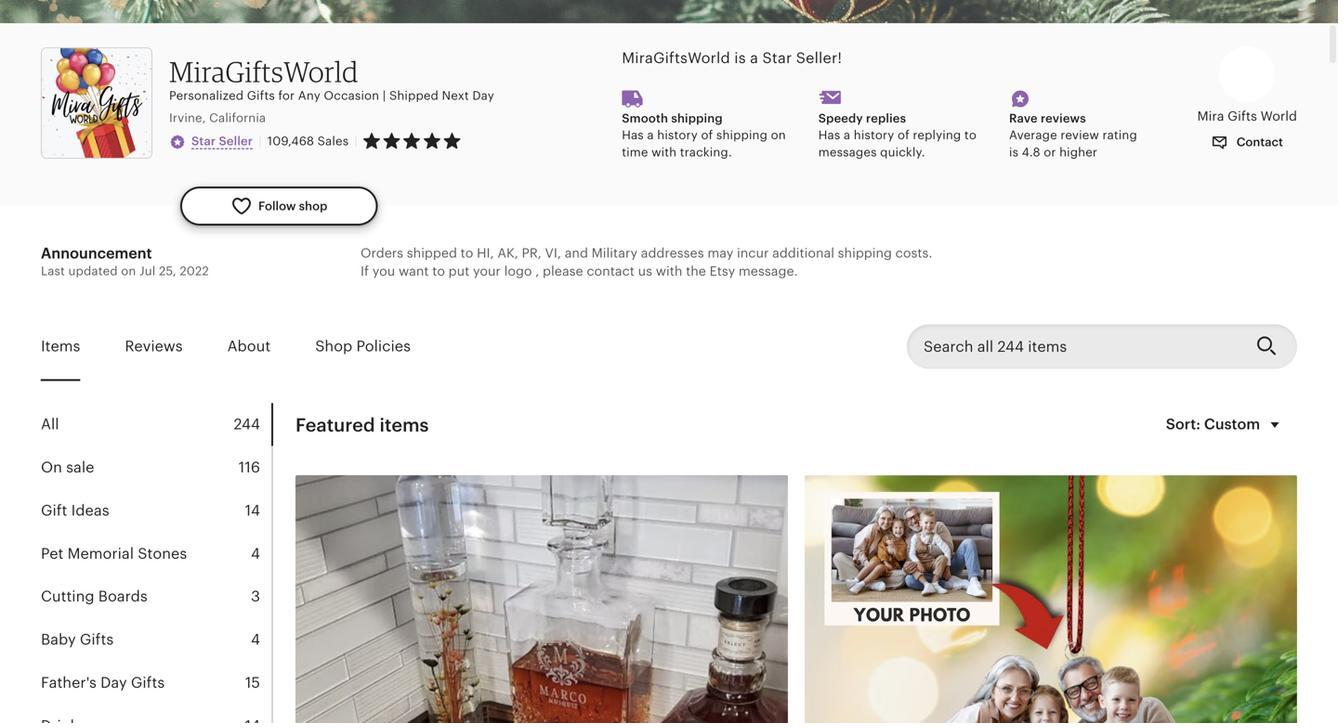 Task type: vqa. For each thing, say whether or not it's contained in the screenshot.
Sort: Custom
yes



Task type: locate. For each thing, give the bounding box(es) containing it.
0 vertical spatial to
[[965, 128, 977, 142]]

message.
[[739, 264, 798, 279]]

| left shipped
[[383, 89, 386, 103]]

a down smooth
[[647, 128, 654, 142]]

has up 'time'
[[622, 128, 644, 142]]

1 has from the left
[[622, 128, 644, 142]]

1 horizontal spatial is
[[1009, 145, 1019, 159]]

updated
[[68, 264, 118, 278]]

4 down 3
[[251, 632, 260, 649]]

0 horizontal spatial is
[[734, 50, 746, 67]]

a inside smooth shipping has a history of shipping on time with tracking.
[[647, 128, 654, 142]]

1 horizontal spatial of
[[898, 128, 910, 142]]

of up the quickly.
[[898, 128, 910, 142]]

miragiftsworld up smooth
[[622, 50, 730, 67]]

tab containing gift ideas
[[41, 490, 271, 533]]

0 vertical spatial 4
[[251, 546, 260, 563]]

with down addresses
[[656, 264, 682, 279]]

custom
[[1204, 416, 1260, 433]]

history inside smooth shipping has a history of shipping on time with tracking.
[[657, 128, 698, 142]]

a up messages on the right
[[844, 128, 850, 142]]

history up the tracking.
[[657, 128, 698, 142]]

1 vertical spatial day
[[100, 675, 127, 692]]

history inside speedy replies has a history of replying to messages quickly.
[[854, 128, 894, 142]]

0 horizontal spatial miragiftsworld
[[169, 54, 359, 89]]

with right 'time'
[[652, 145, 677, 159]]

items
[[380, 415, 429, 436]]

tab
[[41, 403, 271, 447], [41, 447, 271, 490], [41, 490, 271, 533], [41, 533, 271, 576], [41, 576, 271, 619], [41, 619, 271, 662], [41, 662, 271, 705], [41, 705, 271, 724]]

a left "seller!"
[[750, 50, 758, 67]]

1 vertical spatial 4
[[251, 632, 260, 649]]

tab down stones at bottom left
[[41, 576, 271, 619]]

1 vertical spatial on
[[121, 264, 136, 278]]

vi,
[[545, 246, 561, 261]]

day right next
[[472, 89, 494, 103]]

1 4 from the top
[[251, 546, 260, 563]]

1 horizontal spatial |
[[354, 134, 358, 148]]

rave
[[1009, 111, 1038, 125]]

day inside tab
[[100, 675, 127, 692]]

announcement last updated on jul 25, 2022
[[41, 245, 209, 278]]

0 vertical spatial shipping
[[671, 111, 723, 125]]

us
[[638, 264, 652, 279]]

day inside miragiftsworld personalized gifts for any occasion | shipped next day
[[472, 89, 494, 103]]

2 has from the left
[[818, 128, 840, 142]]

has down speedy
[[818, 128, 840, 142]]

of inside smooth shipping has a history of shipping on time with tracking.
[[701, 128, 713, 142]]

review
[[1061, 128, 1099, 142]]

gift ideas
[[41, 503, 109, 519]]

to inside speedy replies has a history of replying to messages quickly.
[[965, 128, 977, 142]]

1 tab from the top
[[41, 403, 271, 447]]

0 vertical spatial on
[[771, 128, 786, 142]]

follow
[[258, 199, 296, 213]]

father's
[[41, 675, 97, 692]]

14
[[245, 503, 260, 519]]

contact
[[587, 264, 635, 279]]

of inside speedy replies has a history of replying to messages quickly.
[[898, 128, 910, 142]]

3 tab from the top
[[41, 490, 271, 533]]

to
[[965, 128, 977, 142], [461, 246, 473, 261], [432, 264, 445, 279]]

2 horizontal spatial to
[[965, 128, 977, 142]]

sale
[[66, 460, 94, 476]]

2 of from the left
[[898, 128, 910, 142]]

,
[[535, 264, 539, 279]]

please
[[543, 264, 583, 279]]

to down shipped
[[432, 264, 445, 279]]

tab containing pet memorial stones
[[41, 533, 271, 576]]

star seller button
[[169, 132, 253, 151]]

follow shop button
[[180, 187, 378, 226]]

tab down father's day gifts
[[41, 705, 271, 724]]

your
[[473, 264, 501, 279]]

items link
[[41, 325, 80, 368]]

tab down the 'boards'
[[41, 619, 271, 662]]

orders
[[361, 246, 403, 261]]

has inside speedy replies has a history of replying to messages quickly.
[[818, 128, 840, 142]]

reviews
[[1041, 111, 1086, 125]]

items
[[41, 338, 80, 355]]

baby gifts
[[41, 632, 114, 649]]

1 of from the left
[[701, 128, 713, 142]]

0 vertical spatial with
[[652, 145, 677, 159]]

star right star_seller image
[[191, 134, 216, 148]]

2 vertical spatial to
[[432, 264, 445, 279]]

1 vertical spatial star
[[191, 134, 216, 148]]

gifts up the contact button
[[1228, 109, 1257, 123]]

tab up stones at bottom left
[[41, 490, 271, 533]]

a inside speedy replies has a history of replying to messages quickly.
[[844, 128, 850, 142]]

5 tab from the top
[[41, 576, 271, 619]]

seller!
[[796, 50, 842, 67]]

tab down reviews link
[[41, 403, 271, 447]]

2022
[[180, 264, 209, 278]]

custom family photo ornament, photo ornament christmas ornament, acrylic ornament, picture ornament, personalized ornaments, family ornament image
[[805, 476, 1297, 724]]

is
[[734, 50, 746, 67], [1009, 145, 1019, 159]]

1 vertical spatial is
[[1009, 145, 1019, 159]]

0 horizontal spatial day
[[100, 675, 127, 692]]

tab containing father's day gifts
[[41, 662, 271, 705]]

0 horizontal spatial to
[[432, 264, 445, 279]]

2 horizontal spatial a
[[844, 128, 850, 142]]

1 horizontal spatial day
[[472, 89, 494, 103]]

etsy
[[710, 264, 735, 279]]

0 horizontal spatial of
[[701, 128, 713, 142]]

is left "seller!"
[[734, 50, 746, 67]]

1 history from the left
[[657, 128, 698, 142]]

on
[[771, 128, 786, 142], [121, 264, 136, 278]]

0 horizontal spatial history
[[657, 128, 698, 142]]

pet
[[41, 546, 64, 563]]

miragiftsworld inside miragiftsworld personalized gifts for any occasion | shipped next day
[[169, 54, 359, 89]]

tab down baby gifts
[[41, 662, 271, 705]]

miragiftsworld up the for at the top left of the page
[[169, 54, 359, 89]]

2 horizontal spatial |
[[383, 89, 386, 103]]

1 horizontal spatial star
[[762, 50, 792, 67]]

1 vertical spatial with
[[656, 264, 682, 279]]

policies
[[356, 338, 411, 355]]

116
[[239, 460, 260, 476]]

of for replying
[[898, 128, 910, 142]]

has inside smooth shipping has a history of shipping on time with tracking.
[[622, 128, 644, 142]]

tab containing cutting boards
[[41, 576, 271, 619]]

messages
[[818, 145, 877, 159]]

reviews
[[125, 338, 183, 355]]

shop
[[315, 338, 352, 355]]

has for has a history of replying to messages quickly.
[[818, 128, 840, 142]]

1 horizontal spatial on
[[771, 128, 786, 142]]

2 history from the left
[[854, 128, 894, 142]]

Search all 244 items text field
[[907, 325, 1242, 369]]

with inside smooth shipping has a history of shipping on time with tracking.
[[652, 145, 677, 159]]

to right replying
[[965, 128, 977, 142]]

0 horizontal spatial star
[[191, 134, 216, 148]]

7 tab from the top
[[41, 662, 271, 705]]

0 horizontal spatial a
[[647, 128, 654, 142]]

rave reviews average review rating is 4.8 or higher
[[1009, 111, 1137, 159]]

star left "seller!"
[[762, 50, 792, 67]]

of up the tracking.
[[701, 128, 713, 142]]

irvine,
[[169, 111, 206, 125]]

miragiftsworld
[[622, 50, 730, 67], [169, 54, 359, 89]]

star_seller image
[[169, 134, 186, 151]]

a
[[750, 50, 758, 67], [647, 128, 654, 142], [844, 128, 850, 142]]

2 4 from the top
[[251, 632, 260, 649]]

1 vertical spatial to
[[461, 246, 473, 261]]

gifts
[[247, 89, 275, 103], [1228, 109, 1257, 123], [80, 632, 114, 649], [131, 675, 165, 692]]

mira gifts world
[[1197, 109, 1297, 123]]

6 tab from the top
[[41, 619, 271, 662]]

orders shipped to hi, ak, pr, vi, and military addresses may incur additional shipping costs. if you want to put your logo , please contact us with the etsy message.
[[361, 246, 933, 279]]

ideas
[[71, 503, 109, 519]]

4.8
[[1022, 145, 1040, 159]]

occasion
[[324, 89, 379, 103]]

| inside miragiftsworld personalized gifts for any occasion | shipped next day
[[383, 89, 386, 103]]

1 horizontal spatial history
[[854, 128, 894, 142]]

| right seller
[[258, 134, 262, 149]]

1 horizontal spatial miragiftsworld
[[622, 50, 730, 67]]

| 109,468 sales |
[[258, 134, 358, 149]]

logo
[[504, 264, 532, 279]]

tab up the 'boards'
[[41, 533, 271, 576]]

on inside smooth shipping has a history of shipping on time with tracking.
[[771, 128, 786, 142]]

8 tab from the top
[[41, 705, 271, 724]]

mira gifts world image
[[1219, 47, 1275, 102]]

1 horizontal spatial to
[[461, 246, 473, 261]]

to left hi,
[[461, 246, 473, 261]]

gifts left the for at the top left of the page
[[247, 89, 275, 103]]

shipped
[[407, 246, 457, 261]]

may
[[707, 246, 734, 261]]

0 horizontal spatial on
[[121, 264, 136, 278]]

last
[[41, 264, 65, 278]]

history down replies
[[854, 128, 894, 142]]

0 vertical spatial day
[[472, 89, 494, 103]]

3
[[251, 589, 260, 606]]

2 tab from the top
[[41, 447, 271, 490]]

4 tab from the top
[[41, 533, 271, 576]]

has
[[622, 128, 644, 142], [818, 128, 840, 142]]

2 vertical spatial shipping
[[838, 246, 892, 261]]

sort:
[[1166, 416, 1201, 433]]

4 up 3
[[251, 546, 260, 563]]

0 horizontal spatial has
[[622, 128, 644, 142]]

1 vertical spatial shipping
[[716, 128, 768, 142]]

1 horizontal spatial has
[[818, 128, 840, 142]]

day right father's
[[100, 675, 127, 692]]

tab up ideas
[[41, 447, 271, 490]]

| right sales
[[354, 134, 358, 148]]

is left 4.8
[[1009, 145, 1019, 159]]

for
[[278, 89, 295, 103]]

miragiftsworld is a star seller!
[[622, 50, 842, 67]]



Task type: describe. For each thing, give the bounding box(es) containing it.
shop policies link
[[315, 325, 411, 368]]

seller
[[219, 134, 253, 148]]

has for has a history of shipping on time with tracking.
[[622, 128, 644, 142]]

sales
[[317, 134, 349, 148]]

next
[[442, 89, 469, 103]]

109,468
[[267, 134, 314, 148]]

sections tab list
[[41, 403, 273, 724]]

want
[[399, 264, 429, 279]]

announcement
[[41, 245, 152, 262]]

tab containing on sale
[[41, 447, 271, 490]]

smooth shipping has a history of shipping on time with tracking.
[[622, 111, 786, 159]]

gifts inside miragiftsworld personalized gifts for any occasion | shipped next day
[[247, 89, 275, 103]]

star inside button
[[191, 134, 216, 148]]

jul
[[139, 264, 156, 278]]

average
[[1009, 128, 1057, 142]]

mira gifts world link
[[1197, 47, 1297, 125]]

baby
[[41, 632, 76, 649]]

a for smooth shipping
[[647, 128, 654, 142]]

incur
[[737, 246, 769, 261]]

shop policies
[[315, 338, 411, 355]]

tab containing all
[[41, 403, 271, 447]]

replies
[[866, 111, 906, 125]]

| inside | 109,468 sales |
[[354, 134, 358, 148]]

is inside rave reviews average review rating is 4.8 or higher
[[1009, 145, 1019, 159]]

25,
[[159, 264, 176, 278]]

with inside orders shipped to hi, ak, pr, vi, and military addresses may incur additional shipping costs. if you want to put your logo , please contact us with the etsy message.
[[656, 264, 682, 279]]

addresses
[[641, 246, 704, 261]]

on
[[41, 460, 62, 476]]

whiskey decanter personalized gift for him,engraved bourbon decanter set with bourbon glasses,personalized decanter set, retirement decanter image
[[296, 476, 788, 724]]

about
[[227, 338, 271, 355]]

follow shop
[[258, 199, 327, 213]]

history for with
[[657, 128, 698, 142]]

gifts right baby
[[80, 632, 114, 649]]

gifts right father's
[[131, 675, 165, 692]]

about link
[[227, 325, 271, 368]]

higher
[[1059, 145, 1098, 159]]

put
[[449, 264, 470, 279]]

4 for pet memorial stones
[[251, 546, 260, 563]]

of for shipping
[[701, 128, 713, 142]]

reviews link
[[125, 325, 183, 368]]

any
[[298, 89, 320, 103]]

rating
[[1103, 128, 1137, 142]]

shop
[[299, 199, 327, 213]]

time
[[622, 145, 648, 159]]

gift
[[41, 503, 67, 519]]

miragiftsworld personalized gifts for any occasion | shipped next day
[[169, 54, 494, 103]]

featured items
[[296, 415, 429, 436]]

a for speedy replies
[[844, 128, 850, 142]]

costs.
[[896, 246, 933, 261]]

additional
[[772, 246, 834, 261]]

pet memorial stones
[[41, 546, 187, 563]]

tracking.
[[680, 145, 732, 159]]

15
[[245, 675, 260, 692]]

contact
[[1234, 135, 1283, 149]]

irvine, california
[[169, 111, 266, 125]]

hi,
[[477, 246, 494, 261]]

shipping inside orders shipped to hi, ak, pr, vi, and military addresses may incur additional shipping costs. if you want to put your logo , please contact us with the etsy message.
[[838, 246, 892, 261]]

cutting
[[41, 589, 94, 606]]

smooth
[[622, 111, 668, 125]]

contact button
[[1197, 125, 1297, 160]]

and
[[565, 246, 588, 261]]

stones
[[138, 546, 187, 563]]

if
[[361, 264, 369, 279]]

all
[[41, 416, 59, 433]]

star seller
[[191, 134, 253, 148]]

0 vertical spatial is
[[734, 50, 746, 67]]

244
[[234, 416, 260, 433]]

replying
[[913, 128, 961, 142]]

miragiftsworld for miragiftsworld is a star seller!
[[622, 50, 730, 67]]

history for quickly.
[[854, 128, 894, 142]]

tab containing baby gifts
[[41, 619, 271, 662]]

speedy replies has a history of replying to messages quickly.
[[818, 111, 977, 159]]

speedy
[[818, 111, 863, 125]]

ak,
[[497, 246, 518, 261]]

4 for baby gifts
[[251, 632, 260, 649]]

you
[[372, 264, 395, 279]]

0 vertical spatial star
[[762, 50, 792, 67]]

or
[[1044, 145, 1056, 159]]

mira
[[1197, 109, 1224, 123]]

cutting boards
[[41, 589, 147, 606]]

sort: custom
[[1166, 416, 1260, 433]]

0 horizontal spatial |
[[258, 134, 262, 149]]

shipped
[[389, 89, 439, 103]]

on inside announcement last updated on jul 25, 2022
[[121, 264, 136, 278]]

miragiftsworld for miragiftsworld personalized gifts for any occasion | shipped next day
[[169, 54, 359, 89]]

personalized
[[169, 89, 244, 103]]

world
[[1261, 109, 1297, 123]]

military
[[592, 246, 638, 261]]

sort: custom button
[[1155, 403, 1297, 448]]

father's day gifts
[[41, 675, 165, 692]]

1 horizontal spatial a
[[750, 50, 758, 67]]

pr,
[[522, 246, 542, 261]]

california
[[209, 111, 266, 125]]

featured
[[296, 415, 375, 436]]

quickly.
[[880, 145, 925, 159]]



